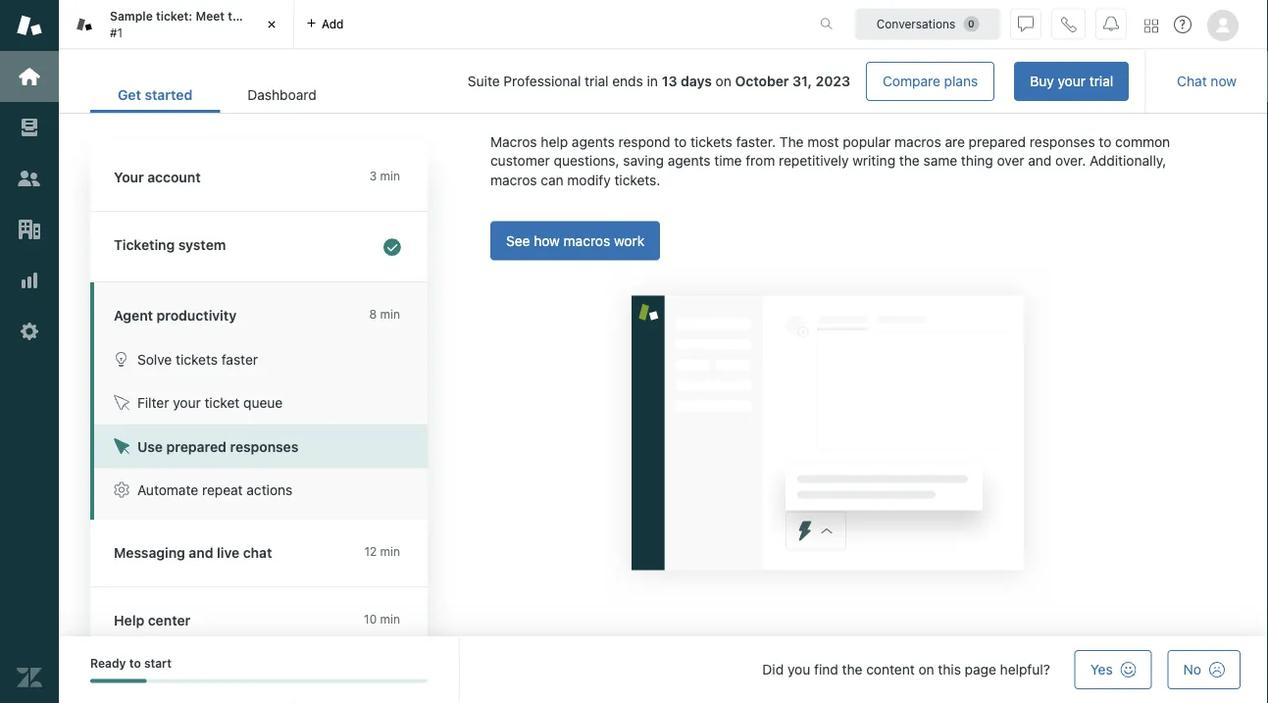 Task type: describe. For each thing, give the bounding box(es) containing it.
customer
[[491, 153, 550, 169]]

chat now
[[1178, 73, 1237, 89]]

messaging and live chat
[[114, 545, 272, 561]]

agent
[[114, 308, 153, 324]]

12
[[364, 545, 377, 559]]

section containing compare plans
[[360, 62, 1130, 101]]

yes button
[[1075, 651, 1153, 690]]

the
[[780, 134, 804, 150]]

buy your trial
[[1030, 73, 1114, 89]]

time
[[715, 153, 742, 169]]

your for buy
[[1058, 73, 1086, 89]]

zendesk products image
[[1145, 19, 1159, 33]]

yes
[[1091, 662, 1113, 678]]

see how macros work button
[[491, 221, 661, 260]]

account
[[147, 169, 201, 185]]

solve tickets faster
[[137, 351, 258, 367]]

0 horizontal spatial agents
[[572, 134, 615, 150]]

suite
[[468, 73, 500, 89]]

tab containing sample ticket: meet the ticket
[[59, 0, 294, 49]]

get help image
[[1174, 16, 1192, 33]]

1 vertical spatial macros
[[491, 172, 537, 188]]

faster.
[[737, 134, 776, 150]]

plans
[[945, 73, 978, 89]]

respond
[[619, 134, 671, 150]]

filter
[[137, 395, 169, 411]]

ends
[[613, 73, 643, 89]]

1 vertical spatial agents
[[668, 153, 711, 169]]

professional
[[504, 73, 581, 89]]

work
[[614, 232, 645, 249]]

actions
[[247, 482, 293, 498]]

additionally,
[[1090, 153, 1167, 169]]

10 min
[[364, 613, 400, 626]]

writing
[[853, 153, 896, 169]]

now
[[1211, 73, 1237, 89]]

min for your account
[[380, 169, 400, 183]]

thing
[[962, 153, 994, 169]]

october
[[735, 73, 789, 89]]

see
[[506, 232, 530, 249]]

progress-bar progress bar
[[90, 679, 428, 683]]

admin image
[[17, 319, 42, 344]]

0 horizontal spatial and
[[189, 545, 213, 561]]

days
[[681, 73, 712, 89]]

filter your ticket queue
[[137, 395, 283, 411]]

compare plans
[[883, 73, 978, 89]]

compare plans button
[[866, 62, 995, 101]]

sample ticket: meet the ticket #1
[[110, 9, 283, 39]]

the inside macros help agents respond to tickets faster. the most popular macros are prepared responses to common customer questions, saving agents time from repetitively writing the same thing over and over. additionally, macros can modify tickets.
[[900, 153, 920, 169]]

ticketing system button
[[90, 212, 424, 282]]

responses inside macros help agents respond to tickets faster. the most popular macros are prepared responses to common customer questions, saving agents time from repetitively writing the same thing over and over. additionally, macros can modify tickets.
[[1030, 134, 1096, 150]]

add
[[322, 17, 344, 31]]

macros help agents respond to tickets faster. the most popular macros are prepared responses to common customer questions, saving agents time from repetitively writing the same thing over and over. additionally, macros can modify tickets.
[[491, 134, 1171, 188]]

tickets.
[[615, 172, 661, 188]]

you
[[788, 662, 811, 678]]

trial for professional
[[585, 73, 609, 89]]

use prepared responses button
[[94, 425, 428, 469]]

system
[[178, 237, 226, 253]]

solve
[[137, 351, 172, 367]]

agent productivity
[[114, 308, 237, 324]]

10
[[364, 613, 377, 626]]

automate repeat actions button
[[94, 469, 428, 512]]

prepared inside button
[[166, 439, 227, 455]]

can
[[541, 172, 564, 188]]

ready
[[90, 657, 126, 671]]

live
[[217, 545, 240, 561]]

started
[[145, 87, 193, 103]]

get started
[[118, 87, 193, 103]]

get started image
[[17, 64, 42, 89]]

dashboard
[[248, 87, 317, 103]]

12 min
[[364, 545, 400, 559]]

October 31, 2023 text field
[[735, 73, 851, 89]]

suite professional trial ends in 13 days on october 31, 2023
[[468, 73, 851, 89]]

common
[[1116, 134, 1171, 150]]

tabs tab list
[[59, 0, 800, 49]]

over
[[997, 153, 1025, 169]]

region containing macros help agents respond to tickets faster. the most popular macros are prepared responses to common customer questions, saving agents time from repetitively writing the same thing over and over. additionally, macros can modify tickets.
[[491, 132, 1177, 605]]

how
[[534, 232, 560, 249]]

your account
[[114, 169, 201, 185]]

to inside footer
[[129, 657, 141, 671]]

macros inside button
[[564, 232, 611, 249]]

no
[[1184, 662, 1202, 678]]

ticket inside sample ticket: meet the ticket #1
[[250, 9, 283, 23]]

2 horizontal spatial to
[[1099, 134, 1112, 150]]

min for messaging and live chat
[[380, 545, 400, 559]]

8
[[369, 308, 377, 321]]

1 horizontal spatial to
[[674, 134, 687, 150]]

from
[[746, 153, 775, 169]]

views image
[[17, 115, 42, 140]]

are
[[945, 134, 965, 150]]



Task type: locate. For each thing, give the bounding box(es) containing it.
1 vertical spatial responses
[[230, 439, 299, 455]]

to left the start
[[129, 657, 141, 671]]

automate repeat actions
[[137, 482, 293, 498]]

ticketing system
[[114, 237, 226, 253]]

questions,
[[554, 153, 620, 169]]

tab list containing get started
[[90, 77, 344, 113]]

dashboard tab
[[220, 77, 344, 113]]

zendesk image
[[17, 665, 42, 691]]

queue
[[243, 395, 283, 411]]

tab
[[59, 0, 294, 49]]

1 horizontal spatial agents
[[668, 153, 711, 169]]

1 min from the top
[[380, 169, 400, 183]]

to up additionally,
[[1099, 134, 1112, 150]]

ticket inside button
[[205, 395, 240, 411]]

8 min
[[369, 308, 400, 321]]

faster
[[221, 351, 258, 367]]

macros down the customer
[[491, 172, 537, 188]]

3 min from the top
[[380, 545, 400, 559]]

your
[[114, 169, 144, 185]]

in
[[647, 73, 658, 89]]

chat
[[243, 545, 272, 561]]

prepared down filter your ticket queue
[[166, 439, 227, 455]]

your
[[1058, 73, 1086, 89], [173, 395, 201, 411]]

and
[[1029, 153, 1052, 169], [189, 545, 213, 561]]

trial down notifications 'icon'
[[1090, 73, 1114, 89]]

notifications image
[[1104, 16, 1120, 32]]

tickets right the solve
[[176, 351, 218, 367]]

footer containing did you find the content on this page helpful?
[[59, 637, 1269, 704]]

did
[[763, 662, 784, 678]]

tickets
[[691, 134, 733, 150], [176, 351, 218, 367]]

1 vertical spatial the
[[900, 153, 920, 169]]

this
[[938, 662, 961, 678]]

start
[[144, 657, 172, 671]]

0 horizontal spatial macros
[[491, 172, 537, 188]]

1 horizontal spatial responses
[[1030, 134, 1096, 150]]

0 vertical spatial prepared
[[969, 134, 1026, 150]]

0 vertical spatial the
[[228, 9, 247, 23]]

1 horizontal spatial trial
[[1090, 73, 1114, 89]]

on
[[716, 73, 732, 89], [919, 662, 935, 678]]

your account heading
[[90, 144, 428, 212]]

the for ticket
[[228, 9, 247, 23]]

footer
[[59, 637, 1269, 704]]

the for content
[[842, 662, 863, 678]]

ticketing
[[114, 237, 175, 253]]

tab list
[[90, 77, 344, 113]]

help
[[541, 134, 568, 150]]

0 vertical spatial and
[[1029, 153, 1052, 169]]

on inside footer
[[919, 662, 935, 678]]

min right 8
[[380, 308, 400, 321]]

use
[[137, 439, 163, 455]]

min for help center
[[380, 613, 400, 626]]

automate
[[137, 482, 198, 498]]

0 horizontal spatial to
[[129, 657, 141, 671]]

repetitively
[[779, 153, 849, 169]]

min for agent productivity
[[380, 308, 400, 321]]

and right over
[[1029, 153, 1052, 169]]

repeat
[[202, 482, 243, 498]]

macros
[[491, 134, 537, 150]]

solve tickets faster button
[[94, 338, 428, 381]]

chat
[[1178, 73, 1208, 89]]

section
[[360, 62, 1130, 101]]

the
[[228, 9, 247, 23], [900, 153, 920, 169], [842, 662, 863, 678]]

0 horizontal spatial your
[[173, 395, 201, 411]]

2 min from the top
[[380, 308, 400, 321]]

31,
[[793, 73, 812, 89]]

over.
[[1056, 153, 1086, 169]]

responses down queue
[[230, 439, 299, 455]]

customers image
[[17, 166, 42, 191]]

most
[[808, 134, 839, 150]]

min right 12
[[380, 545, 400, 559]]

ticket:
[[156, 9, 193, 23]]

1 horizontal spatial and
[[1029, 153, 1052, 169]]

filter your ticket queue button
[[94, 381, 428, 425]]

macros
[[895, 134, 942, 150], [491, 172, 537, 188], [564, 232, 611, 249]]

modify
[[568, 172, 611, 188]]

your right buy at the right of the page
[[1058, 73, 1086, 89]]

1 vertical spatial your
[[173, 395, 201, 411]]

responses
[[1030, 134, 1096, 150], [230, 439, 299, 455]]

macros right how
[[564, 232, 611, 249]]

1 vertical spatial prepared
[[166, 439, 227, 455]]

compare
[[883, 73, 941, 89]]

responses inside button
[[230, 439, 299, 455]]

did you find the content on this page helpful?
[[763, 662, 1051, 678]]

0 vertical spatial tickets
[[691, 134, 733, 150]]

the inside sample ticket: meet the ticket #1
[[228, 9, 247, 23]]

2 horizontal spatial the
[[900, 153, 920, 169]]

0 horizontal spatial prepared
[[166, 439, 227, 455]]

prepared inside macros help agents respond to tickets faster. the most popular macros are prepared responses to common customer questions, saving agents time from repetitively writing the same thing over and over. additionally, macros can modify tickets.
[[969, 134, 1026, 150]]

chat now button
[[1162, 62, 1253, 101]]

the left same
[[900, 153, 920, 169]]

trial left ends
[[585, 73, 609, 89]]

ready to start
[[90, 657, 172, 671]]

1 vertical spatial ticket
[[205, 395, 240, 411]]

2 trial from the left
[[585, 73, 609, 89]]

4 min from the top
[[380, 613, 400, 626]]

1 horizontal spatial ticket
[[250, 9, 283, 23]]

prepared up over
[[969, 134, 1026, 150]]

meet
[[196, 9, 225, 23]]

0 vertical spatial macros
[[895, 134, 942, 150]]

2023
[[816, 73, 851, 89]]

organizations image
[[17, 217, 42, 242]]

and inside macros help agents respond to tickets faster. the most popular macros are prepared responses to common customer questions, saving agents time from repetitively writing the same thing over and over. additionally, macros can modify tickets.
[[1029, 153, 1052, 169]]

1 vertical spatial tickets
[[176, 351, 218, 367]]

ticket
[[250, 9, 283, 23], [205, 395, 240, 411]]

1 horizontal spatial macros
[[564, 232, 611, 249]]

saving
[[623, 153, 664, 169]]

the right meet
[[228, 9, 247, 23]]

content
[[867, 662, 915, 678]]

and left live
[[189, 545, 213, 561]]

1 horizontal spatial prepared
[[969, 134, 1026, 150]]

0 horizontal spatial responses
[[230, 439, 299, 455]]

productivity
[[157, 308, 237, 324]]

prepared
[[969, 134, 1026, 150], [166, 439, 227, 455]]

1 vertical spatial and
[[189, 545, 213, 561]]

on right days
[[716, 73, 732, 89]]

1 horizontal spatial on
[[919, 662, 935, 678]]

conversations button
[[856, 8, 1001, 40]]

sample
[[110, 9, 153, 23]]

ticket right meet
[[250, 9, 283, 23]]

tickets inside solve tickets faster button
[[176, 351, 218, 367]]

0 vertical spatial on
[[716, 73, 732, 89]]

popular
[[843, 134, 891, 150]]

13
[[662, 73, 678, 89]]

0 vertical spatial agents
[[572, 134, 615, 150]]

same
[[924, 153, 958, 169]]

1 horizontal spatial tickets
[[691, 134, 733, 150]]

min right 3
[[380, 169, 400, 183]]

agents left time
[[668, 153, 711, 169]]

page
[[965, 662, 997, 678]]

0 vertical spatial ticket
[[250, 9, 283, 23]]

reporting image
[[17, 268, 42, 293]]

min inside your account heading
[[380, 169, 400, 183]]

close image
[[262, 15, 282, 34]]

help
[[114, 613, 144, 629]]

to
[[674, 134, 687, 150], [1099, 134, 1112, 150], [129, 657, 141, 671]]

helpful?
[[1000, 662, 1051, 678]]

button displays agent's chat status as invisible. image
[[1018, 16, 1034, 32]]

zendesk support image
[[17, 13, 42, 38]]

center
[[148, 613, 191, 629]]

see how macros work
[[506, 232, 645, 249]]

ticket left queue
[[205, 395, 240, 411]]

1 horizontal spatial your
[[1058, 73, 1086, 89]]

0 vertical spatial responses
[[1030, 134, 1096, 150]]

conversations
[[877, 17, 956, 31]]

0 horizontal spatial trial
[[585, 73, 609, 89]]

3
[[370, 169, 377, 183]]

1 vertical spatial on
[[919, 662, 935, 678]]

buy
[[1030, 73, 1055, 89]]

indicates location on zendesk screen where macros can be selected. image
[[601, 265, 1055, 601]]

2 vertical spatial macros
[[564, 232, 611, 249]]

help center
[[114, 613, 191, 629]]

your for filter
[[173, 395, 201, 411]]

macros up same
[[895, 134, 942, 150]]

0 vertical spatial your
[[1058, 73, 1086, 89]]

0 horizontal spatial the
[[228, 9, 247, 23]]

responses up over.
[[1030, 134, 1096, 150]]

agents up questions,
[[572, 134, 615, 150]]

2 horizontal spatial macros
[[895, 134, 942, 150]]

2 vertical spatial the
[[842, 662, 863, 678]]

main element
[[0, 0, 59, 704]]

tickets inside macros help agents respond to tickets faster. the most popular macros are prepared responses to common customer questions, saving agents time from repetitively writing the same thing over and over. additionally, macros can modify tickets.
[[691, 134, 733, 150]]

trial inside button
[[1090, 73, 1114, 89]]

#1
[[110, 26, 123, 39]]

no button
[[1168, 651, 1241, 690]]

use prepared responses
[[137, 439, 299, 455]]

1 trial from the left
[[1090, 73, 1114, 89]]

buy your trial button
[[1015, 62, 1130, 101]]

3 min
[[370, 169, 400, 183]]

1 horizontal spatial the
[[842, 662, 863, 678]]

the right find
[[842, 662, 863, 678]]

your right filter
[[173, 395, 201, 411]]

region
[[491, 132, 1177, 605]]

to right respond on the top of the page
[[674, 134, 687, 150]]

0 horizontal spatial tickets
[[176, 351, 218, 367]]

0 horizontal spatial ticket
[[205, 395, 240, 411]]

on left this
[[919, 662, 935, 678]]

0 horizontal spatial on
[[716, 73, 732, 89]]

trial for your
[[1090, 73, 1114, 89]]

min right 10
[[380, 613, 400, 626]]

add button
[[294, 0, 356, 48]]

progress bar image
[[90, 679, 147, 683]]

get
[[118, 87, 141, 103]]

tickets up time
[[691, 134, 733, 150]]



Task type: vqa. For each thing, say whether or not it's contained in the screenshot.
Jeremy to the left
no



